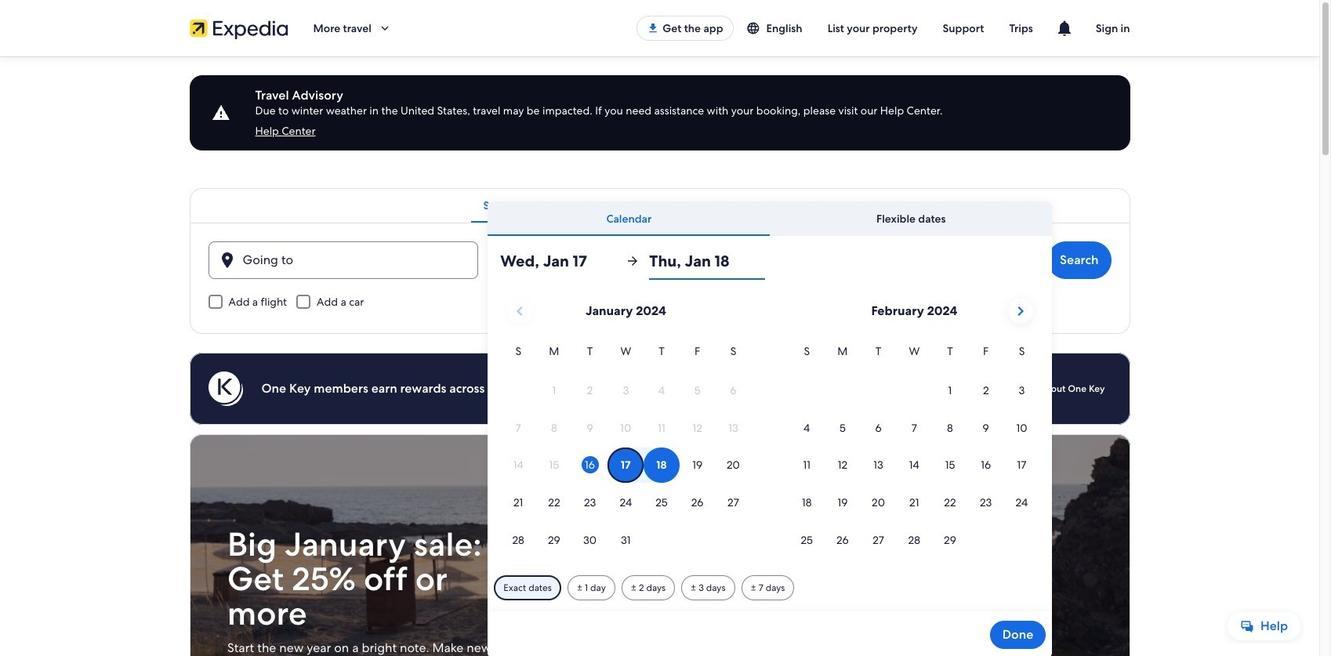Task type: describe. For each thing, give the bounding box(es) containing it.
download the app button image
[[647, 22, 660, 35]]

previous month image
[[510, 302, 529, 321]]

more travel image
[[378, 21, 392, 35]]

travel alert notification region
[[171, 56, 1149, 151]]

small image
[[746, 21, 767, 35]]

communication center icon image
[[1055, 19, 1074, 38]]

next month image
[[1011, 302, 1030, 321]]

today element
[[582, 457, 599, 474]]

expedia logo image
[[189, 17, 288, 39]]

travel sale activities deals image
[[189, 434, 1130, 656]]



Task type: locate. For each thing, give the bounding box(es) containing it.
main content
[[0, 56, 1320, 656]]

application
[[501, 292, 1040, 560]]

tab list
[[189, 188, 1130, 223], [488, 202, 1053, 236]]

directional image
[[626, 254, 640, 268]]

january 2024 element
[[501, 343, 751, 560]]

february 2024 element
[[789, 343, 1040, 560]]



Task type: vqa. For each thing, say whether or not it's contained in the screenshot.
first Total from the top
no



